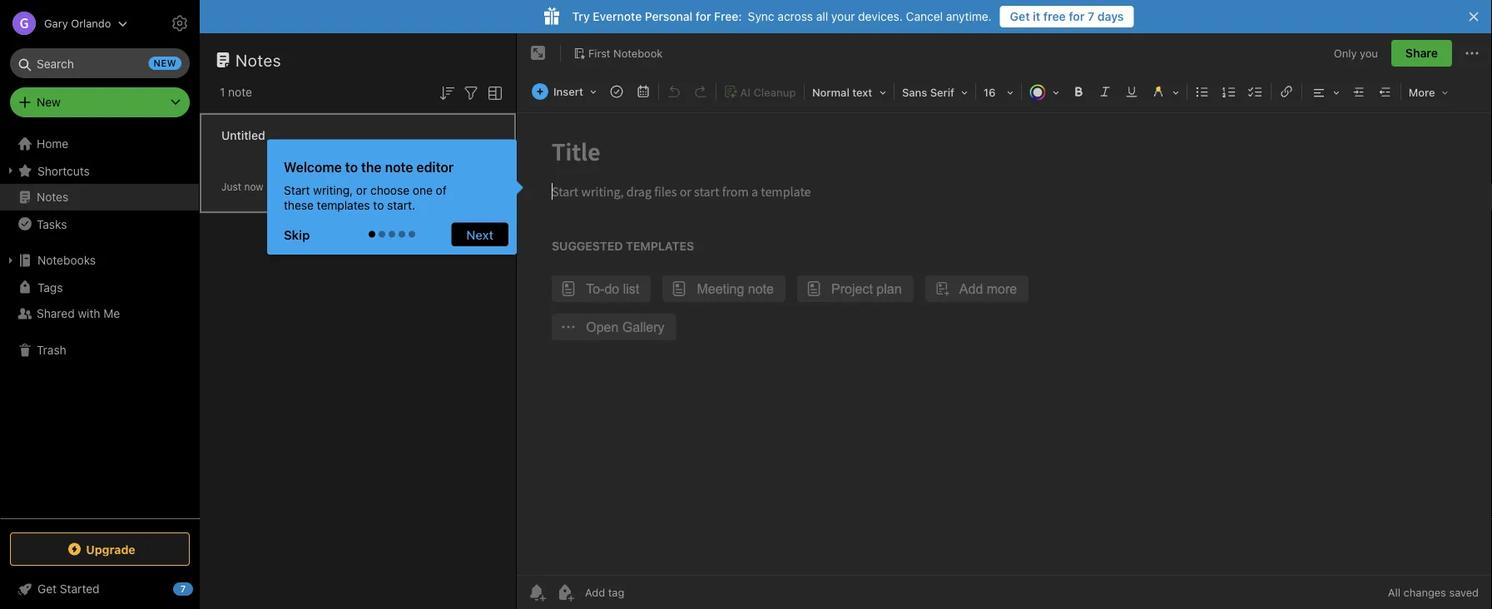 Task type: locate. For each thing, give the bounding box(es) containing it.
next button
[[451, 223, 509, 246]]

task image
[[605, 80, 628, 103]]

1 vertical spatial notes
[[37, 190, 68, 204]]

shortcuts button
[[0, 157, 199, 184]]

me
[[103, 307, 120, 320]]

free:
[[714, 10, 742, 23]]

normal text
[[812, 86, 872, 99]]

home link
[[0, 131, 200, 157]]

trash link
[[0, 337, 199, 364]]

personal
[[645, 10, 693, 23]]

for
[[696, 10, 711, 23], [1069, 10, 1085, 23]]

one
[[413, 183, 433, 197]]

changes
[[1404, 586, 1446, 599]]

numbered list image
[[1218, 80, 1241, 103]]

writing,
[[313, 183, 353, 197]]

cancel
[[906, 10, 943, 23]]

get it free for 7 days button
[[1000, 6, 1134, 27]]

2 for from the left
[[1069, 10, 1085, 23]]

first
[[588, 47, 611, 59]]

for inside get it free for 7 days 'button'
[[1069, 10, 1085, 23]]

tags button
[[0, 274, 199, 300]]

more
[[1409, 86, 1435, 99]]

trash
[[37, 343, 66, 357]]

1 horizontal spatial notes
[[236, 50, 281, 69]]

Font family field
[[896, 80, 974, 104]]

1 horizontal spatial note
[[385, 159, 413, 175]]

you
[[1360, 47, 1378, 59]]

checklist image
[[1244, 80, 1267, 103]]

try
[[572, 10, 590, 23]]

just
[[221, 181, 241, 193]]

skip
[[284, 227, 310, 242]]

1 horizontal spatial for
[[1069, 10, 1085, 23]]

tags
[[37, 280, 63, 294]]

bold image
[[1067, 80, 1090, 103]]

start
[[284, 183, 310, 197]]

add a reminder image
[[527, 583, 547, 603]]

editor
[[417, 159, 454, 175]]

outdent image
[[1374, 80, 1397, 103]]

for left free:
[[696, 10, 711, 23]]

notes up tasks
[[37, 190, 68, 204]]

insert
[[553, 85, 583, 98]]

normal
[[812, 86, 850, 99]]

indent image
[[1347, 80, 1371, 103]]

1 for from the left
[[696, 10, 711, 23]]

0 vertical spatial note
[[228, 85, 252, 99]]

insert link image
[[1275, 80, 1298, 103]]

tasks
[[37, 217, 67, 231]]

add tag image
[[555, 583, 575, 603]]

1 horizontal spatial to
[[373, 198, 384, 212]]

get
[[1010, 10, 1030, 23]]

notebook
[[614, 47, 663, 59]]

welcome to the note editor start writing, or choose one of these templates to start.
[[284, 159, 454, 212]]

0 horizontal spatial note
[[228, 85, 252, 99]]

upgrade button
[[10, 533, 190, 566]]

all changes saved
[[1388, 586, 1479, 599]]

calendar event image
[[632, 80, 655, 103]]

next
[[466, 227, 494, 242]]

notes up 1 note
[[236, 50, 281, 69]]

0 horizontal spatial for
[[696, 10, 711, 23]]

Font size field
[[978, 80, 1019, 104]]

note right 1
[[228, 85, 252, 99]]

all
[[816, 10, 828, 23]]

shared with me link
[[0, 300, 199, 327]]

for left '7'
[[1069, 10, 1085, 23]]

note up choose
[[385, 159, 413, 175]]

to
[[345, 159, 358, 175], [373, 198, 384, 212]]

only you
[[1334, 47, 1378, 59]]

start.
[[387, 198, 415, 212]]

settings image
[[170, 13, 190, 33]]

Note Editor text field
[[517, 113, 1492, 575]]

Search text field
[[22, 48, 178, 78]]

0 horizontal spatial notes
[[37, 190, 68, 204]]

note
[[228, 85, 252, 99], [385, 159, 413, 175]]

sans serif
[[902, 86, 955, 99]]

More field
[[1403, 80, 1454, 104]]

Insert field
[[528, 80, 603, 103]]

to down choose
[[373, 198, 384, 212]]

0 vertical spatial notes
[[236, 50, 281, 69]]

1 vertical spatial note
[[385, 159, 413, 175]]

notes
[[236, 50, 281, 69], [37, 190, 68, 204]]

tree
[[0, 131, 200, 518]]

None search field
[[22, 48, 178, 78]]

1 vertical spatial to
[[373, 198, 384, 212]]

Font color field
[[1024, 80, 1065, 104]]

to left the
[[345, 159, 358, 175]]

all
[[1388, 586, 1401, 599]]

for for free:
[[696, 10, 711, 23]]

0 horizontal spatial to
[[345, 159, 358, 175]]

notes link
[[0, 184, 199, 211]]

notebooks
[[37, 253, 96, 267]]

text
[[853, 86, 872, 99]]

the
[[361, 159, 382, 175]]



Task type: describe. For each thing, give the bounding box(es) containing it.
of
[[436, 183, 447, 197]]

first notebook button
[[568, 42, 669, 65]]

Highlight field
[[1145, 80, 1185, 104]]

Heading level field
[[806, 80, 892, 104]]

saved
[[1449, 586, 1479, 599]]

share
[[1406, 46, 1438, 60]]

devices.
[[858, 10, 903, 23]]

shared with me
[[37, 307, 120, 320]]

with
[[78, 307, 100, 320]]

choose
[[370, 183, 410, 197]]

new
[[37, 95, 61, 109]]

new button
[[10, 87, 190, 117]]

notes inside 'link'
[[37, 190, 68, 204]]

7
[[1088, 10, 1095, 23]]

click to collapse image
[[194, 578, 206, 598]]

serif
[[930, 86, 955, 99]]

evernote
[[593, 10, 642, 23]]

get it free for 7 days
[[1010, 10, 1124, 23]]

try evernote personal for free: sync across all your devices. cancel anytime.
[[572, 10, 992, 23]]

shared
[[37, 307, 75, 320]]

bulleted list image
[[1191, 80, 1214, 103]]

for for 7
[[1069, 10, 1085, 23]]

it
[[1033, 10, 1041, 23]]

underline image
[[1120, 80, 1143, 103]]

across
[[778, 10, 813, 23]]

1 note
[[220, 85, 252, 99]]

share button
[[1392, 40, 1452, 67]]

untitled
[[221, 129, 265, 142]]

note window element
[[517, 33, 1492, 609]]

expand note image
[[529, 43, 548, 63]]

welcome
[[284, 159, 342, 175]]

skip button
[[275, 223, 325, 246]]

16
[[984, 86, 996, 99]]

1
[[220, 85, 225, 99]]

these
[[284, 198, 314, 212]]

sans
[[902, 86, 927, 99]]

days
[[1098, 10, 1124, 23]]

tasks button
[[0, 211, 199, 237]]

tree containing home
[[0, 131, 200, 518]]

just now
[[221, 181, 263, 193]]

0 vertical spatial to
[[345, 159, 358, 175]]

only
[[1334, 47, 1357, 59]]

or
[[356, 183, 367, 197]]

your
[[831, 10, 855, 23]]

templates
[[317, 198, 370, 212]]

upgrade
[[86, 542, 135, 556]]

Add tag field
[[583, 586, 708, 600]]

anytime.
[[946, 10, 992, 23]]

now
[[244, 181, 263, 193]]

first notebook
[[588, 47, 663, 59]]

home
[[37, 137, 68, 151]]

expand notebooks image
[[4, 254, 17, 267]]

free
[[1044, 10, 1066, 23]]

shortcuts
[[37, 164, 90, 177]]

note inside welcome to the note editor start writing, or choose one of these templates to start.
[[385, 159, 413, 175]]

sync
[[748, 10, 775, 23]]

italic image
[[1094, 80, 1117, 103]]

Alignment field
[[1304, 80, 1346, 104]]

notebooks link
[[0, 247, 199, 274]]



Task type: vqa. For each thing, say whether or not it's contained in the screenshot.
Remind me to open notes: field
no



